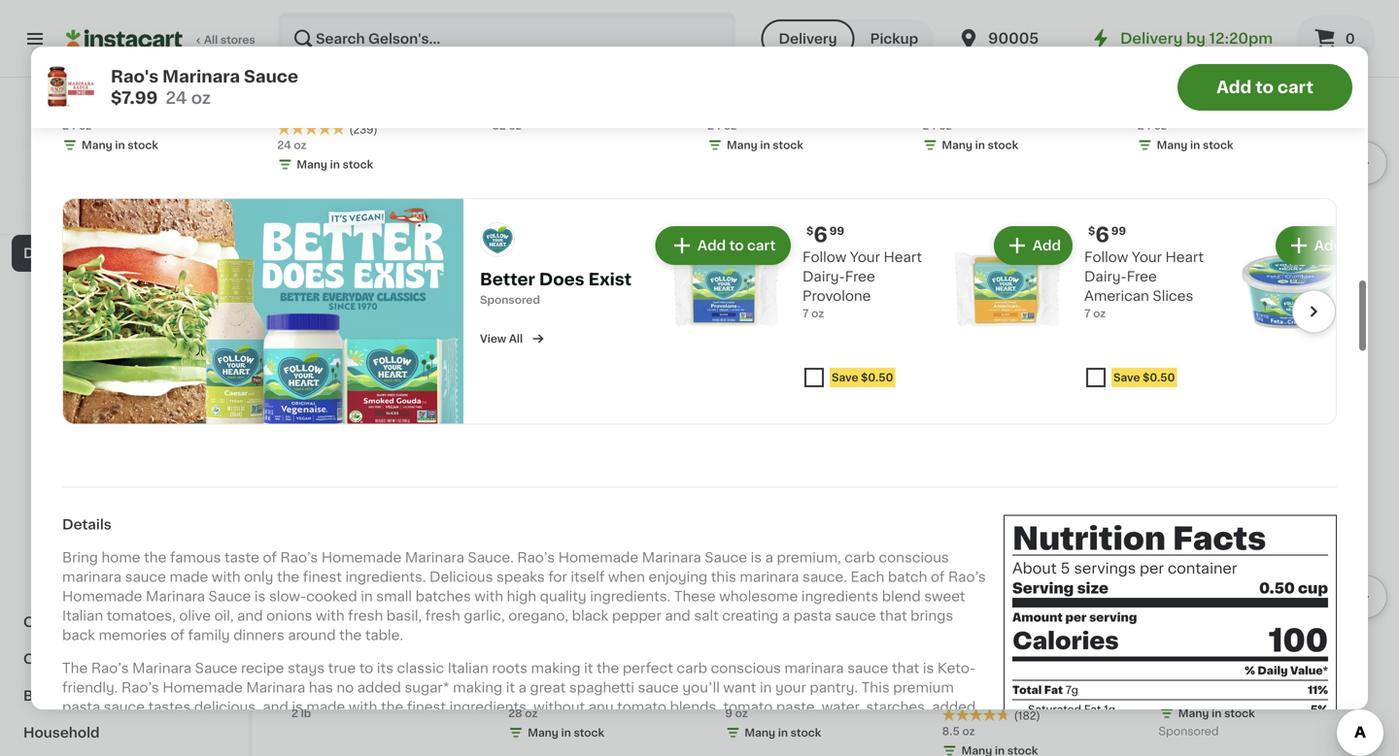 Task type: describe. For each thing, give the bounding box(es) containing it.
7 inside product group
[[303, 217, 315, 238]]

conscious inside 'the rao's marinara sauce recipe stays true to its classic italian roots making it the perfect carb conscious marinara sauce that is keto- friendly. rao's homemade marinara has no added sugar* making it a great spaghetti sauce you'll want in your pantry. this premium pasta sauce tastes delicious, and is made with the finest ingredients, without any tomato blends, tomato paste, water, starches, added colors, or sugar.'
[[711, 662, 781, 676]]

0 horizontal spatial of
[[171, 629, 185, 643]]

0 vertical spatial basil
[[157, 84, 190, 97]]

better
[[480, 271, 535, 288]]

1 vertical spatial added
[[932, 701, 976, 714]]

delicious
[[430, 571, 493, 584]]

$ 6 99 for follow your heart dairy-free provolone
[[807, 225, 844, 245]]

save for 7
[[832, 372, 859, 383]]

meals
[[82, 358, 123, 371]]

jasmine inside 11 lundberg family farms organic white jasmine rice 2 lb
[[393, 690, 450, 704]]

$ inside the $ 7
[[66, 59, 73, 70]]

itself
[[571, 571, 605, 584]]

wine link
[[12, 87, 236, 124]]

0 vertical spatial a
[[765, 551, 773, 565]]

delivery by 12:20pm link
[[1089, 27, 1273, 51]]

1 horizontal spatial (1.32k)
[[1014, 265, 1051, 275]]

product group containing 7
[[292, 6, 493, 316]]

0 vertical spatial 5
[[1061, 562, 1070, 576]]

gelson's link
[[93, 101, 154, 161]]

delicious,
[[194, 701, 259, 714]]

boxed
[[35, 358, 78, 371]]

about
[[1013, 562, 1057, 576]]

heart for follow your heart dairy-free american slices
[[1166, 250, 1204, 264]]

rao's inside rao's marinara sauce $7.99 24 oz
[[111, 69, 159, 85]]

1 horizontal spatial all
[[509, 334, 523, 344]]

shaman inside shaman raman organic sacred soothing chik'n ramen 2 oz
[[508, 243, 564, 257]]

size
[[1077, 582, 1109, 596]]

view more link
[[1274, 381, 1360, 400]]

white inside 11 lundberg family farms organic white jasmine rice 2 lb
[[349, 690, 389, 704]]

homemade up itself
[[558, 551, 639, 565]]

facts
[[1173, 524, 1266, 555]]

brings
[[911, 610, 953, 623]]

goods for soups
[[82, 653, 128, 667]]

rao's marinara sauce
[[292, 243, 437, 257]]

pickup
[[870, 32, 918, 46]]

made inside bring home the famous taste of rao's homemade marinara sauce. rao's homemade marinara sauce is a premium, carb conscious marinara sauce made with only the finest ingredients. delicious speaks for itself when enjoying this marinara sauce. each batch of rao's homemade marinara sauce is slow-cooked in small batches with high quality ingredients. these wholesome ingredients blend sweet italian tomatoes, olive oil,  and onions with fresh basil, fresh garlic,  oregano,  black pepper and salt creating a pasta sauce that brings back memories of family dinners around the table.
[[170, 571, 208, 584]]

$0.50 for provolone
[[861, 372, 893, 383]]

bring home the famous taste of rao's homemade marinara sauce. rao's homemade marinara sauce is a premium, carb conscious marinara sauce made with only the finest ingredients. delicious speaks for itself when enjoying this marinara sauce. each batch of rao's homemade marinara sauce is slow-cooked in small batches with high quality ingredients. these wholesome ingredients blend sweet italian tomatoes, olive oil,  and onions with fresh basil, fresh garlic,  oregano,  black pepper and salt creating a pasta sauce that brings back memories of family dinners around the table.
[[62, 551, 986, 643]]

canned
[[23, 653, 78, 667]]

serving size
[[1013, 582, 1109, 596]]

vegan for rao's tomato basil sauce
[[944, 196, 979, 207]]

by
[[1187, 32, 1206, 46]]

minute inside 5 minute rice white rice, light & fluffy 28 oz
[[508, 671, 556, 684]]

1 vertical spatial rices
[[292, 380, 352, 401]]

white inside 5 minute rice white rice, light & fluffy 28 oz
[[593, 671, 633, 684]]

soothing
[[560, 263, 622, 276]]

$7.99
[[111, 90, 158, 106]]

0 vertical spatial more
[[1310, 384, 1347, 397]]

1 vertical spatial rao's tomato basil sauce
[[942, 243, 1116, 257]]

rao's up speaks
[[517, 551, 555, 565]]

marinara down recipe
[[246, 681, 305, 695]]

is up wholesome
[[751, 551, 762, 565]]

0 vertical spatial gelson's
[[93, 145, 154, 158]]

saturated
[[1028, 705, 1082, 716]]

& inside 5 minute rice white rice, light & fluffy 28 oz
[[508, 690, 519, 704]]

99 inside $ 4 99 $7.49 shaman raman organic spicy cosmo coconut ramen 2 oz
[[753, 218, 768, 229]]

free for american
[[1127, 270, 1157, 284]]

0 horizontal spatial grains
[[91, 284, 135, 297]]

1 horizontal spatial dry
[[74, 579, 98, 593]]

$ inside $4.99 original price: $7.49 element
[[512, 218, 519, 229]]

add button for shaman raman organic sacred soothing chik'n ramen
[[629, 12, 704, 47]]

%
[[1245, 666, 1255, 677]]

amount
[[1013, 613, 1063, 624]]

with up garlic,
[[475, 590, 503, 604]]

view all
[[480, 334, 523, 344]]

without
[[534, 701, 585, 714]]

nutrition facts
[[1013, 524, 1266, 555]]

roots
[[492, 662, 528, 676]]

family
[[188, 629, 230, 643]]

0.50 cup
[[1259, 582, 1328, 596]]

1 horizontal spatial of
[[263, 551, 277, 565]]

view for view all
[[480, 334, 506, 344]]

satisfaction
[[82, 187, 147, 198]]

save $0.50 button for american
[[1084, 362, 1215, 397]]

american
[[1084, 289, 1149, 303]]

1 vertical spatial a
[[782, 610, 790, 623]]

is down "stays"
[[292, 701, 303, 714]]

$7.99 original price: $10.99 element for marinara
[[292, 215, 493, 240]]

original
[[983, 671, 1036, 684]]

prepared foods
[[23, 62, 135, 76]]

$7.99 original price: $10.99 element up the sensitive
[[277, 56, 477, 81]]

sauce inside 'the rao's marinara sauce recipe stays true to its classic italian roots making it the perfect carb conscious marinara sauce that is keto- friendly. rao's homemade marinara has no added sugar* making it a great spaghetti sauce you'll want in your pantry. this premium pasta sauce tastes delicious, and is made with the finest ingredients, without any tomato blends, tomato paste, water, starches, added colors, or sugar.'
[[195, 662, 238, 676]]

$7.49
[[775, 224, 812, 237]]

breakfast link
[[12, 678, 236, 715]]

with down taste
[[212, 571, 241, 584]]

total fat 7g
[[1013, 686, 1078, 696]]

rao's up friendly. on the bottom of the page
[[91, 662, 129, 676]]

2 inside 11 lundberg family farms organic white jasmine rice 2 lb
[[292, 709, 298, 720]]

the up slow-
[[277, 571, 299, 584]]

oz inside button
[[509, 121, 521, 131]]

2 tomato from the left
[[723, 701, 773, 714]]

better does exist image
[[63, 199, 464, 424]]

32 oz button
[[492, 0, 692, 134]]

rao's inside 7 rao's sensitive formula marinara sauce
[[277, 84, 314, 97]]

rao's marinara sauce $7.99 24 oz
[[111, 69, 298, 106]]

sensitive
[[318, 84, 380, 97]]

oz inside rao's marinara sauce $7.99 24 oz
[[191, 90, 211, 106]]

spicy
[[725, 263, 764, 276]]

oil,
[[214, 610, 234, 623]]

per for servings
[[1140, 562, 1164, 576]]

shaman inside $ 4 99 $7.49 shaman raman organic spicy cosmo coconut ramen 2 oz
[[725, 243, 781, 257]]

tastes
[[148, 701, 191, 714]]

more dry goods
[[35, 579, 148, 593]]

white inside minute rice white rice 8.8 oz
[[1244, 671, 1284, 684]]

sauce down 'home' at the left bottom of page
[[125, 571, 166, 584]]

to left save at the top left of page
[[161, 206, 173, 217]]

dry goods & pasta link
[[12, 235, 236, 272]]

follow your heart dairy-free provolone 7 oz
[[803, 250, 922, 319]]

free for provolone
[[845, 270, 875, 284]]

sauce up the this
[[847, 662, 889, 676]]

rice,
[[636, 671, 670, 684]]

all stores
[[204, 34, 255, 45]]

marinara inside 7 rao's sensitive formula marinara sauce
[[277, 103, 337, 117]]

0 horizontal spatial tomato
[[103, 84, 154, 97]]

sugar.
[[129, 720, 170, 734]]

blend
[[882, 590, 921, 604]]

product group containing 4
[[725, 6, 927, 314]]

save $0.50 for american
[[1114, 372, 1175, 383]]

oz inside shaman raman organic sacred soothing chik'n ramen 2 oz
[[518, 301, 531, 312]]

tomato inside item carousel region
[[983, 243, 1034, 257]]

service type group
[[761, 19, 934, 58]]

99 up coconut
[[830, 226, 844, 236]]

follow for follow your heart dairy-free provolone
[[803, 250, 847, 264]]

boxed meals & sides link
[[12, 346, 236, 383]]

any
[[589, 701, 614, 714]]

add button for rao's tomato basil sauce
[[1063, 12, 1138, 47]]

marinara inside product group
[[332, 243, 391, 257]]

fat for saturated
[[1084, 705, 1101, 716]]

2 horizontal spatial of
[[931, 571, 945, 584]]

sauce.
[[468, 551, 514, 565]]

1 vertical spatial (301)
[[1231, 265, 1258, 275]]

homemade up condiments & sauces
[[62, 590, 142, 604]]

carb inside bring home the famous taste of rao's homemade marinara sauce. rao's homemade marinara sauce is a premium, carb conscious marinara sauce made with only the finest ingredients. delicious speaks for itself when enjoying this marinara sauce. each batch of rao's homemade marinara sauce is slow-cooked in small batches with high quality ingredients. these wholesome ingredients blend sweet italian tomatoes, olive oil,  and onions with fresh basil, fresh garlic,  oregano,  black pepper and salt creating a pasta sauce that brings back memories of family dinners around the table.
[[845, 551, 875, 565]]

amount per serving
[[1013, 613, 1137, 624]]

rao's down canned goods & soups link
[[121, 681, 159, 695]]

with inside 'the rao's marinara sauce recipe stays true to its classic italian roots making it the perfect carb conscious marinara sauce that is keto- friendly. rao's homemade marinara has no added sugar* making it a great spaghetti sauce you'll want in your pantry. this premium pasta sauce tastes delicious, and is made with the finest ingredients, without any tomato blends, tomato paste, water, starches, added colors, or sugar.'
[[349, 701, 378, 714]]

more dry goods link
[[12, 567, 236, 604]]

side
[[1027, 690, 1058, 704]]

oz inside minute rice white rice 8.8 oz
[[1180, 690, 1192, 700]]

breakfast
[[23, 690, 91, 704]]

to down 12:20pm
[[1256, 79, 1274, 96]]

& inside 'link'
[[102, 247, 114, 260]]

to inside 'the rao's marinara sauce recipe stays true to its classic italian roots making it the perfect carb conscious marinara sauce that is keto- friendly. rao's homemade marinara has no added sugar* making it a great spaghetti sauce you'll want in your pantry. this premium pasta sauce tastes delicious, and is made with the finest ingredients, without any tomato blends, tomato paste, water, starches, added colors, or sugar.'
[[359, 662, 373, 676]]

7 inside follow your heart dairy-free american slices 7 oz
[[1084, 308, 1091, 319]]

and up dinners
[[237, 610, 263, 623]]

1 horizontal spatial it
[[584, 662, 593, 676]]

7 rao's sensitive formula marinara sauce
[[277, 58, 439, 117]]

fat for total
[[1044, 686, 1063, 696]]

rao's up slow-
[[280, 551, 318, 565]]

this
[[711, 571, 736, 584]]

2 inside shaman raman organic sacred soothing chik'n ramen 2 oz
[[508, 301, 515, 312]]

0 horizontal spatial rices
[[35, 284, 73, 297]]

each
[[851, 571, 885, 584]]

4 inside 4 melissa's steamed lentils - pre-cooked 9 oz
[[736, 645, 751, 665]]

1 horizontal spatial add to cart
[[1217, 79, 1314, 96]]

beer & cider
[[23, 173, 113, 187]]

3 inside the 3 ben's original jasmine rice easy dinner side
[[953, 645, 967, 665]]

raman inside shaman raman organic sacred soothing chik'n ramen 2 oz
[[567, 243, 615, 257]]

$ up cosmo
[[807, 226, 814, 236]]

dairy- for provolone
[[803, 270, 845, 284]]

0.50
[[1259, 582, 1295, 596]]

organic inside shaman raman organic sacred soothing chik'n ramen 2 oz
[[618, 243, 673, 257]]

rice up 11%
[[1287, 671, 1318, 684]]

basil inside item carousel region
[[1037, 243, 1070, 257]]

paste,
[[776, 701, 818, 714]]

sauce inside product group
[[395, 243, 437, 257]]

0 vertical spatial rices & grains
[[35, 284, 135, 297]]

0 horizontal spatial ingredients.
[[345, 571, 426, 584]]

0 vertical spatial add to cart button
[[1178, 64, 1353, 111]]

seller
[[321, 625, 346, 633]]

oz inside 5 minute rice white rice, light & fluffy 28 oz
[[525, 709, 538, 720]]

$10.99 inside product group
[[339, 224, 385, 237]]

marinara up wholesome
[[740, 571, 799, 584]]

0 vertical spatial rao's tomato basil sauce
[[62, 84, 236, 97]]

pasta inside 'the rao's marinara sauce recipe stays true to its classic italian roots making it the perfect carb conscious marinara sauce that is keto- friendly. rao's homemade marinara has no added sugar* making it a great spaghetti sauce you'll want in your pantry. this premium pasta sauce tastes delicious, and is made with the finest ingredients, without any tomato blends, tomato paste, water, starches, added colors, or sugar.'
[[62, 701, 100, 714]]

$0.50 for american
[[1143, 372, 1175, 383]]

daily
[[1258, 666, 1288, 677]]

instacart logo image
[[66, 27, 183, 51]]

sugar*
[[405, 681, 449, 695]]

sauce inside 99 $10.99 rao's arrabbiata sauce
[[1252, 84, 1295, 97]]

$ up american
[[1088, 226, 1095, 236]]

pre-
[[725, 690, 754, 704]]

1 fresh from the left
[[348, 610, 383, 623]]

total
[[1013, 686, 1042, 696]]

best
[[297, 625, 319, 633]]

1 vertical spatial it
[[506, 681, 515, 695]]

7 inside 7 rao's sensitive formula marinara sauce
[[288, 58, 301, 78]]

rices & grains link for view more link
[[292, 379, 450, 402]]

water,
[[822, 701, 863, 714]]

6 for follow your heart dairy-free american slices
[[1095, 225, 1109, 245]]

nsored
[[502, 295, 540, 305]]

minute rice white rice 8.8 oz
[[1159, 671, 1318, 700]]

5 inside 5 minute rice white rice, light & fluffy 28 oz
[[519, 645, 533, 665]]

11 lundberg family farms organic white jasmine rice 2 lb
[[292, 645, 484, 720]]

canned goods & soups
[[23, 653, 190, 667]]

rice inside 11 lundberg family farms organic white jasmine rice 2 lb
[[454, 690, 484, 704]]

beer & cider link
[[12, 161, 236, 198]]

shaman raman organic sacred soothing chik'n ramen 2 oz
[[508, 243, 673, 312]]

4 inside $ 4 99 $7.49 shaman raman organic spicy cosmo coconut ramen 2 oz
[[736, 217, 751, 238]]

jasmine inside the 3 ben's original jasmine rice easy dinner side
[[1039, 671, 1097, 684]]

$ 7
[[66, 58, 86, 78]]

marinara up olive
[[146, 590, 205, 604]]

99 up follow your heart dairy-free american slices 7 oz
[[1111, 226, 1126, 236]]

the right 'home' at the left bottom of page
[[144, 551, 167, 565]]

no
[[337, 681, 354, 695]]

rao's up sweet
[[948, 571, 986, 584]]

sauce down perfect
[[638, 681, 679, 695]]

12:20pm
[[1209, 32, 1273, 46]]

carb inside 'the rao's marinara sauce recipe stays true to its classic italian roots making it the perfect carb conscious marinara sauce that is keto- friendly. rao's homemade marinara has no added sugar* making it a great spaghetti sauce you'll want in your pantry. this premium pasta sauce tastes delicious, and is made with the finest ingredients, without any tomato blends, tomato paste, water, starches, added colors, or sugar.'
[[677, 662, 707, 676]]

item carousel region containing 11
[[292, 426, 1388, 757]]

gelson's logo image
[[105, 101, 142, 138]]

pantry.
[[810, 681, 858, 695]]

sauce up or
[[104, 701, 145, 714]]

$ inside "$ 7 99"
[[295, 218, 303, 229]]

lb
[[301, 709, 311, 720]]

black
[[572, 610, 609, 623]]

with up seller
[[316, 610, 345, 623]]

add link
[[1222, 222, 1399, 358]]

0 vertical spatial cart
[[1278, 79, 1314, 96]]

add gelson's rewards to save
[[35, 206, 201, 217]]

marinara up the enjoying
[[642, 551, 701, 565]]

marinara down bring
[[62, 571, 121, 584]]

stores
[[221, 34, 255, 45]]

creating
[[722, 610, 779, 623]]

or
[[112, 720, 126, 734]]



Task type: vqa. For each thing, say whether or not it's contained in the screenshot.
the left the x
no



Task type: locate. For each thing, give the bounding box(es) containing it.
$7.99 original price: $10.99 element
[[62, 56, 262, 81], [277, 56, 477, 81], [1138, 56, 1337, 81], [292, 215, 493, 240], [1159, 215, 1360, 240]]

olive
[[179, 610, 211, 623]]

1 horizontal spatial tomato
[[983, 243, 1034, 257]]

3 vegan from the left
[[1161, 196, 1196, 207]]

0 vertical spatial dry
[[23, 247, 49, 260]]

marinara inside 'the rao's marinara sauce recipe stays true to its classic italian roots making it the perfect carb conscious marinara sauce that is keto- friendly. rao's homemade marinara has no added sugar* making it a great spaghetti sauce you'll want in your pantry. this premium pasta sauce tastes delicious, and is made with the finest ingredients, without any tomato blends, tomato paste, water, starches, added colors, or sugar.'
[[785, 662, 844, 676]]

0 horizontal spatial made
[[170, 571, 208, 584]]

0 vertical spatial made
[[170, 571, 208, 584]]

0 horizontal spatial fat
[[1044, 686, 1063, 696]]

family
[[361, 671, 406, 684]]

oz inside 4 melissa's steamed lentils - pre-cooked 9 oz
[[735, 709, 748, 720]]

1 tomato from the left
[[617, 701, 667, 714]]

and down these
[[665, 610, 691, 623]]

0 horizontal spatial it
[[506, 681, 515, 695]]

lentils
[[856, 671, 902, 684]]

marinara inside rao's marinara sauce $7.99 24 oz
[[162, 69, 240, 85]]

add button for rao's marinara sauce
[[412, 12, 487, 47]]

$7.99 original price: $10.99 element up rao's marinara sauce
[[292, 215, 493, 240]]

99 left $7.49
[[753, 218, 768, 229]]

1 vertical spatial add to cart
[[697, 239, 775, 252]]

1 horizontal spatial 5
[[1061, 562, 1070, 576]]

small
[[376, 590, 412, 604]]

made inside 'the rao's marinara sauce recipe stays true to its classic italian roots making it the perfect carb conscious marinara sauce that is keto- friendly. rao's homemade marinara has no added sugar* making it a great spaghetti sauce you'll want in your pantry. this premium pasta sauce tastes delicious, and is made with the finest ingredients, without any tomato blends, tomato paste, water, starches, added colors, or sugar.'
[[306, 701, 345, 714]]

1 save $0.50 button from the left
[[803, 362, 933, 397]]

oz inside follow your heart dairy-free provolone 7 oz
[[811, 308, 824, 319]]

item carousel region
[[292, 0, 1388, 348], [292, 426, 1388, 757]]

1 ramen from the left
[[725, 282, 773, 296]]

goods inside 'link'
[[52, 247, 99, 260]]

$4.99 original price: $7.49 element
[[725, 215, 927, 240], [508, 215, 710, 240]]

speaks
[[497, 571, 545, 584]]

2 horizontal spatial 2
[[725, 301, 732, 312]]

view for view more
[[1274, 384, 1307, 397]]

$0.50
[[861, 372, 893, 383], [1143, 372, 1175, 383]]

2 your from the left
[[1132, 250, 1162, 264]]

1 vertical spatial made
[[306, 701, 345, 714]]

added
[[357, 681, 401, 695], [932, 701, 976, 714]]

0 horizontal spatial 6
[[814, 225, 828, 245]]

1 heart from the left
[[884, 250, 922, 264]]

sauce down the ingredients
[[835, 610, 876, 623]]

$4.99 original price: $7.49 element containing 4
[[725, 215, 927, 240]]

your for american
[[1132, 250, 1162, 264]]

serving
[[1013, 582, 1074, 596]]

rice right sugar*
[[454, 690, 484, 704]]

1 vertical spatial 5
[[519, 645, 533, 665]]

4 up melissa's
[[736, 645, 751, 665]]

heart inside follow your heart dairy-free provolone 7 oz
[[884, 250, 922, 264]]

memories
[[99, 629, 167, 643]]

rao's inside product group
[[292, 243, 329, 257]]

0 horizontal spatial making
[[453, 681, 503, 695]]

italian inside 'the rao's marinara sauce recipe stays true to its classic italian roots making it the perfect carb conscious marinara sauce that is keto- friendly. rao's homemade marinara has no added sugar* making it a great spaghetti sauce you'll want in your pantry. this premium pasta sauce tastes delicious, and is made with the finest ingredients, without any tomato blends, tomato paste, water, starches, added colors, or sugar.'
[[448, 662, 489, 676]]

formula
[[384, 84, 439, 97]]

(1.32k)
[[134, 105, 171, 116], [1014, 265, 1051, 275]]

and
[[237, 610, 263, 623], [665, 610, 691, 623], [263, 701, 288, 714]]

0 horizontal spatial dry
[[23, 247, 49, 260]]

$ inside $ 4 99 $7.49 shaman raman organic spicy cosmo coconut ramen 2 oz
[[729, 218, 736, 229]]

3 left '29'
[[1170, 645, 1184, 665]]

tomato
[[103, 84, 154, 97], [983, 243, 1034, 257]]

a inside 'the rao's marinara sauce recipe stays true to its classic italian roots making it the perfect carb conscious marinara sauce that is keto- friendly. rao's homemade marinara has no added sugar* making it a great spaghetti sauce you'll want in your pantry. this premium pasta sauce tastes delicious, and is made with the finest ingredients, without any tomato blends, tomato paste, water, starches, added colors, or sugar.'
[[519, 681, 527, 695]]

(301) down 99 $10.99 rao's arrabbiata sauce at top
[[1209, 105, 1237, 116]]

ramen inside shaman raman organic sacred soothing chik'n ramen 2 oz
[[508, 282, 556, 296]]

blends,
[[670, 701, 720, 714]]

shaman up sacred
[[508, 243, 564, 257]]

2 shaman from the left
[[508, 243, 564, 257]]

oz inside $ 4 99 $7.49 shaman raman organic spicy cosmo coconut ramen 2 oz
[[735, 301, 747, 312]]

italian inside bring home the famous taste of rao's homemade marinara sauce. rao's homemade marinara sauce is a premium, carb conscious marinara sauce made with only the finest ingredients. delicious speaks for itself when enjoying this marinara sauce. each batch of rao's homemade marinara sauce is slow-cooked in small batches with high quality ingredients. these wholesome ingredients blend sweet italian tomatoes, olive oil,  and onions with fresh basil, fresh garlic,  oregano,  black pepper and salt creating a pasta sauce that brings back memories of family dinners around the table.
[[62, 610, 103, 623]]

$4.99 original price: $7.49 element for 4
[[725, 215, 927, 240]]

$7.99 original price: $10.99 element containing $10.99
[[1138, 56, 1337, 81]]

white left value*
[[1244, 671, 1284, 684]]

0 horizontal spatial save $0.50
[[832, 372, 893, 383]]

delivery for delivery
[[779, 32, 837, 46]]

that down blend
[[880, 610, 907, 623]]

-
[[905, 671, 911, 684]]

save $0.50 button
[[803, 362, 933, 397], [1084, 362, 1215, 397]]

vegan for rao's arrabbiata sauce
[[1161, 196, 1196, 207]]

rao's tomato basil sauce
[[62, 84, 236, 97], [942, 243, 1116, 257]]

2 $ 6 99 from the left
[[1088, 225, 1126, 245]]

making up the great
[[531, 662, 581, 676]]

2 raman from the left
[[567, 243, 615, 257]]

many in stock
[[82, 140, 158, 151], [727, 140, 803, 151], [942, 140, 1019, 151], [1157, 140, 1234, 151], [297, 160, 373, 170], [311, 299, 388, 310], [962, 299, 1038, 310], [1179, 299, 1255, 310], [1179, 709, 1255, 720], [745, 729, 821, 739], [528, 729, 604, 739]]

1 vertical spatial dry
[[74, 579, 98, 593]]

delivery button
[[761, 19, 855, 58]]

per up 'calories'
[[1066, 613, 1087, 624]]

dry down bring
[[74, 579, 98, 593]]

0 horizontal spatial all
[[204, 34, 218, 45]]

batch
[[888, 571, 927, 584]]

raman up soothing
[[567, 243, 615, 257]]

$10.99 inside 99 $10.99 rao's arrabbiata sauce
[[1185, 64, 1231, 78]]

sauce inside 7 rao's sensitive formula marinara sauce
[[340, 103, 383, 117]]

2 vertical spatial of
[[171, 629, 185, 643]]

fat left 7g
[[1044, 686, 1063, 696]]

1 horizontal spatial making
[[531, 662, 581, 676]]

2 vertical spatial goods
[[82, 653, 128, 667]]

follow for follow your heart dairy-free american slices
[[1084, 250, 1128, 264]]

all inside all stores link
[[204, 34, 218, 45]]

2 left lb
[[292, 709, 298, 720]]

your inside follow your heart dairy-free american slices 7 oz
[[1132, 250, 1162, 264]]

6
[[814, 225, 828, 245], [1095, 225, 1109, 245]]

2 save from the left
[[1114, 372, 1140, 383]]

value*
[[1290, 666, 1328, 677]]

homemade up cooked
[[321, 551, 402, 565]]

1 horizontal spatial save
[[1114, 372, 1140, 383]]

2 4 from the top
[[736, 645, 751, 665]]

sauce inside rao's marinara sauce $7.99 24 oz
[[244, 69, 298, 85]]

0 horizontal spatial more
[[35, 579, 70, 593]]

cosmo
[[767, 263, 817, 276]]

$7.99 original price: $10.99 element up $7.99
[[62, 56, 262, 81]]

dry down 'liquor'
[[23, 247, 49, 260]]

1 3 from the left
[[953, 645, 967, 665]]

homemade inside 'the rao's marinara sauce recipe stays true to its classic italian roots making it the perfect carb conscious marinara sauce that is keto- friendly. rao's homemade marinara has no added sugar* making it a great spaghetti sauce you'll want in your pantry. this premium pasta sauce tastes delicious, and is made with the finest ingredients, without any tomato blends, tomato paste, water, starches, added colors, or sugar.'
[[163, 681, 243, 695]]

container
[[1168, 562, 1237, 576]]

organic inside $ 4 99 $7.49 shaman raman organic spicy cosmo coconut ramen 2 oz
[[835, 243, 889, 257]]

household
[[23, 727, 100, 740]]

fresh down batches
[[425, 610, 460, 623]]

0 horizontal spatial follow
[[803, 250, 847, 264]]

added up 8.5
[[932, 701, 976, 714]]

it up spaghetti
[[584, 662, 593, 676]]

1 your from the left
[[850, 250, 880, 264]]

2 follow from the left
[[1084, 250, 1128, 264]]

1 vertical spatial rices & grains link
[[292, 379, 450, 402]]

0 horizontal spatial 3
[[953, 645, 967, 665]]

1 vertical spatial view
[[1274, 384, 1307, 397]]

5 up the great
[[519, 645, 533, 665]]

1 horizontal spatial $0.50
[[1143, 372, 1175, 383]]

jasmine down farms
[[393, 690, 450, 704]]

0 horizontal spatial rices & grains
[[35, 284, 135, 297]]

finest up cooked
[[303, 571, 342, 584]]

liquor link
[[12, 198, 236, 235]]

1 horizontal spatial cart
[[1278, 79, 1314, 96]]

rice inside the 3 ben's original jasmine rice easy dinner side
[[1101, 671, 1131, 684]]

starches,
[[866, 701, 929, 714]]

all stores link
[[66, 12, 257, 66]]

conscious up the batch
[[879, 551, 949, 565]]

rices & grains link
[[12, 272, 236, 309], [292, 379, 450, 402]]

follow inside follow your heart dairy-free american slices 7 oz
[[1084, 250, 1128, 264]]

0 vertical spatial view
[[480, 334, 506, 344]]

arrabbiata inside 99 $10.99 rao's arrabbiata sauce
[[1178, 84, 1249, 97]]

made down famous on the bottom left of page
[[170, 571, 208, 584]]

and left lb
[[263, 701, 288, 714]]

easy
[[942, 690, 975, 704]]

2 3 from the left
[[1170, 645, 1184, 665]]

a down roots
[[519, 681, 527, 695]]

None search field
[[278, 12, 736, 66]]

2 dairy- from the left
[[1084, 270, 1127, 284]]

of up sweet
[[931, 571, 945, 584]]

99 inside "$ 7 99"
[[317, 218, 332, 229]]

24 inside rao's marinara sauce $7.99 24 oz
[[166, 90, 187, 106]]

marinara
[[162, 69, 240, 85], [277, 103, 337, 117], [332, 243, 391, 257], [405, 551, 464, 565], [642, 551, 701, 565], [146, 590, 205, 604], [132, 662, 192, 676], [246, 681, 305, 695]]

minute inside minute rice white rice 8.8 oz
[[1159, 671, 1207, 684]]

in inside 'the rao's marinara sauce recipe stays true to its classic italian roots making it the perfect carb conscious marinara sauce that is keto- friendly. rao's homemade marinara has no added sugar* making it a great spaghetti sauce you'll want in your pantry. this premium pasta sauce tastes delicious, and is made with the finest ingredients, without any tomato blends, tomato paste, water, starches, added colors, or sugar.'
[[760, 681, 772, 695]]

premium
[[893, 681, 954, 695]]

6 for follow your heart dairy-free provolone
[[814, 225, 828, 245]]

save $0.50 down the provolone
[[832, 372, 893, 383]]

1 4 from the top
[[736, 217, 751, 238]]

organic up coconut
[[835, 243, 889, 257]]

$ up spicy
[[729, 218, 736, 229]]

save down american
[[1114, 372, 1140, 383]]

1 horizontal spatial minute
[[1159, 671, 1207, 684]]

sauce.
[[803, 571, 847, 584]]

3 ben's original jasmine rice easy dinner side
[[942, 645, 1131, 704]]

$ left foods
[[66, 59, 73, 70]]

delivery inside button
[[779, 32, 837, 46]]

ramen inside $ 4 99 $7.49 shaman raman organic spicy cosmo coconut ramen 2 oz
[[725, 282, 773, 296]]

1 horizontal spatial grains
[[379, 380, 450, 401]]

batches
[[416, 590, 471, 604]]

2 heart from the left
[[1166, 250, 1204, 264]]

0 button
[[1296, 16, 1376, 62]]

1 vertical spatial more
[[35, 579, 70, 593]]

1 horizontal spatial 2
[[508, 301, 515, 312]]

1 horizontal spatial $ 6 99
[[1088, 225, 1126, 245]]

heart for follow your heart dairy-free provolone
[[884, 250, 922, 264]]

sponsored badge image
[[1159, 728, 1218, 739]]

pasta inside bring home the famous taste of rao's homemade marinara sauce. rao's homemade marinara sauce is a premium, carb conscious marinara sauce made with only the finest ingredients. delicious speaks for itself when enjoying this marinara sauce. each batch of rao's homemade marinara sauce is slow-cooked in small batches with high quality ingredients. these wholesome ingredients blend sweet italian tomatoes, olive oil,  and onions with fresh basil, fresh garlic,  oregano,  black pepper and salt creating a pasta sauce that brings back memories of family dinners around the table.
[[794, 610, 832, 623]]

0 horizontal spatial $ 6 99
[[807, 225, 844, 245]]

2 ramen from the left
[[508, 282, 556, 296]]

follow inside follow your heart dairy-free provolone 7 oz
[[803, 250, 847, 264]]

1 vertical spatial gelson's
[[60, 206, 108, 217]]

1 $ 6 99 from the left
[[807, 225, 844, 245]]

raman inside $ 4 99 $7.49 shaman raman organic spicy cosmo coconut ramen 2 oz
[[784, 243, 832, 257]]

0 vertical spatial (301)
[[1209, 105, 1237, 116]]

delivery for delivery by 12:20pm
[[1120, 32, 1183, 46]]

guarantee
[[150, 187, 206, 198]]

ramen down sacred
[[508, 282, 556, 296]]

raman
[[784, 243, 832, 257], [567, 243, 615, 257]]

99 down delivery by 12:20pm link
[[1163, 59, 1178, 70]]

2 save $0.50 button from the left
[[1084, 362, 1215, 397]]

save $0.50 button for provolone
[[803, 362, 933, 397]]

making
[[531, 662, 581, 676], [453, 681, 503, 695]]

11
[[303, 645, 321, 665]]

high
[[507, 590, 536, 604]]

1 vertical spatial of
[[931, 571, 945, 584]]

rice up without on the left of page
[[559, 671, 590, 684]]

its
[[377, 662, 393, 676]]

0 horizontal spatial pasta
[[62, 701, 100, 714]]

2 horizontal spatial a
[[782, 610, 790, 623]]

2 free from the left
[[1127, 270, 1157, 284]]

1 vertical spatial arrabbiata
[[1200, 243, 1270, 257]]

that inside 'the rao's marinara sauce recipe stays true to its classic italian roots making it the perfect carb conscious marinara sauce that is keto- friendly. rao's homemade marinara has no added sugar* making it a great spaghetti sauce you'll want in your pantry. this premium pasta sauce tastes delicious, and is made with the finest ingredients, without any tomato blends, tomato paste, water, starches, added colors, or sugar.'
[[892, 662, 920, 676]]

2 save $0.50 from the left
[[1114, 372, 1175, 383]]

home
[[102, 551, 140, 565]]

2 minute from the left
[[1159, 671, 1207, 684]]

in inside bring home the famous taste of rao's homemade marinara sauce. rao's homemade marinara sauce is a premium, carb conscious marinara sauce made with only the finest ingredients. delicious speaks for itself when enjoying this marinara sauce. each batch of rao's homemade marinara sauce is slow-cooked in small batches with high quality ingredients. these wholesome ingredients blend sweet italian tomatoes, olive oil,  and onions with fresh basil, fresh garlic,  oregano,  black pepper and salt creating a pasta sauce that brings back memories of family dinners around the table.
[[361, 590, 373, 604]]

and inside 'the rao's marinara sauce recipe stays true to its classic italian roots making it the perfect carb conscious marinara sauce that is keto- friendly. rao's homemade marinara has no added sugar* making it a great spaghetti sauce you'll want in your pantry. this premium pasta sauce tastes delicious, and is made with the finest ingredients, without any tomato blends, tomato paste, water, starches, added colors, or sugar.'
[[263, 701, 288, 714]]

1 vertical spatial ingredients.
[[590, 590, 671, 604]]

99 up rao's marinara sauce
[[317, 218, 332, 229]]

vegan for rao's marinara sauce
[[293, 196, 328, 207]]

free inside follow your heart dairy-free american slices 7 oz
[[1127, 270, 1157, 284]]

is up premium
[[923, 662, 934, 676]]

tomato down want at bottom
[[723, 701, 773, 714]]

for
[[548, 571, 567, 584]]

per
[[1140, 562, 1164, 576], [1066, 613, 1087, 624]]

1 horizontal spatial basil
[[1037, 243, 1070, 257]]

0 horizontal spatial (1.32k)
[[134, 105, 171, 116]]

$ up rao's marinara sauce
[[295, 218, 303, 229]]

rao's
[[111, 69, 159, 85], [62, 84, 99, 97], [277, 84, 314, 97], [1138, 84, 1175, 97], [292, 243, 329, 257], [942, 243, 979, 257], [1159, 243, 1196, 257]]

0 horizontal spatial rices & grains link
[[12, 272, 236, 309]]

enjoying
[[649, 571, 708, 584]]

delivery
[[1120, 32, 1183, 46], [779, 32, 837, 46]]

heart
[[884, 250, 922, 264], [1166, 250, 1204, 264]]

the left table.
[[339, 629, 362, 643]]

8.5
[[942, 727, 960, 738]]

the down family
[[381, 701, 404, 714]]

1 horizontal spatial made
[[306, 701, 345, 714]]

1 6 from the left
[[814, 225, 828, 245]]

add button for shaman raman organic spicy cosmo coconut ramen
[[846, 12, 921, 47]]

1 minute from the left
[[508, 671, 556, 684]]

0 vertical spatial it
[[584, 662, 593, 676]]

dairy- inside follow your heart dairy-free provolone 7 oz
[[803, 270, 845, 284]]

all left "stores"
[[204, 34, 218, 45]]

0 horizontal spatial 2
[[292, 709, 298, 720]]

cart
[[1278, 79, 1314, 96], [747, 239, 775, 252]]

save $0.50 for provolone
[[832, 372, 893, 383]]

1 $0.50 from the left
[[861, 372, 893, 383]]

beverages
[[61, 136, 135, 150]]

0 horizontal spatial pasta
[[35, 321, 73, 334]]

product group containing 3
[[1159, 433, 1360, 744]]

product group
[[292, 6, 493, 316], [508, 6, 710, 314], [725, 6, 927, 314], [942, 6, 1144, 316], [1159, 6, 1360, 316], [655, 222, 933, 401], [941, 222, 1215, 401], [1159, 433, 1360, 744]]

to left its
[[359, 662, 373, 676]]

add button for rao's arrabbiata sauce
[[1280, 12, 1355, 47]]

hard beverages
[[23, 136, 135, 150]]

1 horizontal spatial add to cart button
[[1178, 64, 1353, 111]]

is
[[751, 551, 762, 565], [255, 590, 266, 604], [923, 662, 934, 676], [292, 701, 303, 714]]

1 horizontal spatial jasmine
[[1039, 671, 1097, 684]]

1 vegan from the left
[[293, 196, 328, 207]]

0 horizontal spatial carb
[[677, 662, 707, 676]]

many
[[82, 140, 112, 151], [727, 140, 758, 151], [942, 140, 973, 151], [1157, 140, 1188, 151], [297, 160, 327, 170], [311, 299, 342, 310], [962, 299, 992, 310], [1179, 299, 1209, 310], [1179, 709, 1209, 720], [745, 729, 776, 739], [528, 729, 559, 739]]

$7.99 original price: $10.99 element for tomato
[[62, 56, 262, 81]]

1 vertical spatial all
[[509, 334, 523, 344]]

0 horizontal spatial add to cart button
[[656, 228, 789, 263]]

with down no
[[349, 701, 378, 714]]

pepper
[[612, 610, 662, 623]]

$ inside $ 3 29
[[1163, 646, 1170, 657]]

0 horizontal spatial add to cart
[[697, 239, 775, 252]]

does
[[539, 271, 585, 288]]

1 $4.99 original price: $7.49 element from the left
[[725, 215, 927, 240]]

follow your heart image
[[480, 222, 515, 257]]

32
[[492, 121, 506, 131]]

2
[[725, 301, 732, 312], [508, 301, 515, 312], [292, 709, 298, 720]]

coconut
[[820, 263, 880, 276]]

2 6 from the left
[[1095, 225, 1109, 245]]

save for slices
[[1114, 372, 1140, 383]]

0 vertical spatial finest
[[303, 571, 342, 584]]

marinara up pantry.
[[785, 662, 844, 676]]

homemade up delicious,
[[163, 681, 243, 695]]

free inside follow your heart dairy-free provolone 7 oz
[[845, 270, 875, 284]]

0 horizontal spatial view
[[480, 334, 506, 344]]

2 right spo
[[508, 301, 515, 312]]

added down its
[[357, 681, 401, 695]]

0 vertical spatial rices & grains link
[[12, 272, 236, 309]]

1 horizontal spatial 6
[[1095, 225, 1109, 245]]

fresh up table.
[[348, 610, 383, 623]]

these
[[674, 590, 716, 604]]

1 horizontal spatial tomato
[[723, 701, 773, 714]]

add button
[[412, 12, 487, 47], [629, 12, 704, 47], [846, 12, 921, 47], [1063, 12, 1138, 47], [1280, 12, 1355, 47], [996, 228, 1071, 263], [1278, 228, 1353, 263]]

7 inside follow your heart dairy-free provolone 7 oz
[[803, 308, 809, 319]]

goods down 'home' at the left bottom of page
[[102, 579, 148, 593]]

1 save $0.50 from the left
[[832, 372, 893, 383]]

per for amount
[[1066, 613, 1087, 624]]

want
[[723, 681, 756, 695]]

4 up spicy
[[736, 217, 751, 238]]

your for provolone
[[850, 250, 880, 264]]

$4.99 original price: $7.49 element up soothing
[[508, 215, 710, 240]]

basil
[[157, 84, 190, 97], [1037, 243, 1070, 257]]

marinara down all stores
[[162, 69, 240, 85]]

0 horizontal spatial free
[[845, 270, 875, 284]]

99 inside 99 $10.99 rao's arrabbiata sauce
[[1163, 59, 1178, 70]]

pasta up colors,
[[62, 701, 100, 714]]

1 dairy- from the left
[[803, 270, 845, 284]]

of up soups
[[171, 629, 185, 643]]

1 vertical spatial conscious
[[711, 662, 781, 676]]

1 horizontal spatial per
[[1140, 562, 1164, 576]]

rices & grains link for pasta link
[[12, 272, 236, 309]]

all down nsored
[[509, 334, 523, 344]]

oz inside follow your heart dairy-free american slices 7 oz
[[1093, 308, 1106, 319]]

1 vertical spatial goods
[[102, 579, 148, 593]]

the up spaghetti
[[597, 662, 619, 676]]

your
[[775, 681, 806, 695]]

item carousel region containing 7
[[292, 0, 1388, 348]]

1 item carousel region from the top
[[292, 0, 1388, 348]]

0 horizontal spatial rao's tomato basil sauce
[[62, 84, 236, 97]]

1 horizontal spatial ramen
[[725, 282, 773, 296]]

0 horizontal spatial ramen
[[508, 282, 556, 296]]

rice left the %
[[1210, 671, 1240, 684]]

1 horizontal spatial delivery
[[1120, 32, 1183, 46]]

7
[[73, 58, 86, 78], [288, 58, 301, 78], [303, 217, 315, 238], [803, 308, 809, 319], [1084, 308, 1091, 319]]

delivery left by
[[1120, 32, 1183, 46]]

0 horizontal spatial jasmine
[[393, 690, 450, 704]]

carb up you'll
[[677, 662, 707, 676]]

sacred
[[508, 263, 556, 276]]

0 vertical spatial added
[[357, 681, 401, 695]]

dairy- inside follow your heart dairy-free american slices 7 oz
[[1084, 270, 1127, 284]]

1 save from the left
[[832, 372, 859, 383]]

finest inside bring home the famous taste of rao's homemade marinara sauce. rao's homemade marinara sauce is a premium, carb conscious marinara sauce made with only the finest ingredients. delicious speaks for itself when enjoying this marinara sauce. each batch of rao's homemade marinara sauce is slow-cooked in small batches with high quality ingredients. these wholesome ingredients blend sweet italian tomatoes, olive oil,  and onions with fresh basil, fresh garlic,  oregano,  black pepper and salt creating a pasta sauce that brings back memories of family dinners around the table.
[[303, 571, 342, 584]]

hard
[[23, 136, 57, 150]]

0 vertical spatial ingredients.
[[345, 571, 426, 584]]

0 vertical spatial rices
[[35, 284, 73, 297]]

organic inside 11 lundberg family farms organic white jasmine rice 2 lb
[[292, 690, 346, 704]]

1 horizontal spatial organic
[[618, 243, 673, 257]]

$ left '29'
[[1163, 646, 1170, 657]]

to up spicy
[[729, 239, 744, 252]]

steamed
[[791, 671, 853, 684]]

6 up american
[[1095, 225, 1109, 245]]

100% satisfaction guarantee button
[[30, 181, 218, 200]]

$ 6 99 for follow your heart dairy-free american slices
[[1088, 225, 1126, 245]]

$ 3 29
[[1163, 645, 1200, 665]]

0 vertical spatial goods
[[52, 247, 99, 260]]

pasta inside 'link'
[[117, 247, 156, 260]]

your up the provolone
[[850, 250, 880, 264]]

$
[[66, 59, 73, 70], [295, 218, 303, 229], [729, 218, 736, 229], [512, 218, 519, 229], [807, 226, 814, 236], [1088, 226, 1095, 236], [1163, 646, 1170, 657]]

$7.99 original price: $10.99 element up rao's arrabbiata sauce
[[1159, 215, 1360, 240]]

0 horizontal spatial dairy-
[[803, 270, 845, 284]]

dairy- for american
[[1084, 270, 1127, 284]]

pasta down the liquor link
[[117, 247, 156, 260]]

$0.50 down slices
[[1143, 372, 1175, 383]]

1 shaman from the left
[[725, 243, 781, 257]]

1 vertical spatial rices & grains
[[292, 380, 450, 401]]

true
[[328, 662, 356, 676]]

0 vertical spatial tomato
[[103, 84, 154, 97]]

it down roots
[[506, 681, 515, 695]]

rice inside 5 minute rice white rice, light & fluffy 28 oz
[[559, 671, 590, 684]]

2 inside $ 4 99 $7.49 shaman raman organic spicy cosmo coconut ramen 2 oz
[[725, 301, 732, 312]]

1 vertical spatial making
[[453, 681, 503, 695]]

1 horizontal spatial view
[[1274, 384, 1307, 397]]

heart right coconut
[[884, 250, 922, 264]]

1 vertical spatial carb
[[677, 662, 707, 676]]

$7.99 original price: $10.99 element for arrabbiata
[[1159, 215, 1360, 240]]

heart inside follow your heart dairy-free american slices 7 oz
[[1166, 250, 1204, 264]]

follow up the provolone
[[803, 250, 847, 264]]

5 up serving size
[[1061, 562, 1070, 576]]

dry inside 'link'
[[23, 247, 49, 260]]

is down the only
[[255, 590, 266, 604]]

marinara up tastes
[[132, 662, 192, 676]]

provolone
[[803, 289, 871, 303]]

conscious inside bring home the famous taste of rao's homemade marinara sauce. rao's homemade marinara sauce is a premium, carb conscious marinara sauce made with only the finest ingredients. delicious speaks for itself when enjoying this marinara sauce. each batch of rao's homemade marinara sauce is slow-cooked in small batches with high quality ingredients. these wholesome ingredients blend sweet italian tomatoes, olive oil,  and onions with fresh basil, fresh garlic,  oregano,  black pepper and salt creating a pasta sauce that brings back memories of family dinners around the table.
[[879, 551, 949, 565]]

your inside follow your heart dairy-free provolone 7 oz
[[850, 250, 880, 264]]

2 fresh from the left
[[425, 610, 460, 623]]

2 vegan from the left
[[944, 196, 979, 207]]

ingredients. down when
[[590, 590, 671, 604]]

ingredients. up small
[[345, 571, 426, 584]]

1 horizontal spatial added
[[932, 701, 976, 714]]

add to cart
[[1217, 79, 1314, 96], [697, 239, 775, 252]]

2 $4.99 original price: $7.49 element from the left
[[508, 215, 710, 240]]

per down nutrition facts
[[1140, 562, 1164, 576]]

0 horizontal spatial cart
[[747, 239, 775, 252]]

slow-
[[269, 590, 306, 604]]

2 $0.50 from the left
[[1143, 372, 1175, 383]]

0 horizontal spatial fresh
[[348, 610, 383, 623]]

finest inside 'the rao's marinara sauce recipe stays true to its classic italian roots making it the perfect carb conscious marinara sauce that is keto- friendly. rao's homemade marinara has no added sugar* making it a great spaghetti sauce you'll want in your pantry. this premium pasta sauce tastes delicious, and is made with the finest ingredients, without any tomato blends, tomato paste, water, starches, added colors, or sugar.'
[[407, 701, 446, 714]]

rices
[[35, 284, 73, 297], [292, 380, 352, 401]]

0 horizontal spatial organic
[[292, 690, 346, 704]]

$4.99 original price: $7.49 element containing $
[[508, 215, 710, 240]]

2 item carousel region from the top
[[292, 426, 1388, 757]]

1 horizontal spatial heart
[[1166, 250, 1204, 264]]

fat left 1g
[[1084, 705, 1101, 716]]

4 melissa's steamed lentils - pre-cooked 9 oz
[[725, 645, 911, 720]]

a left the premium,
[[765, 551, 773, 565]]

save
[[175, 206, 201, 217]]

1 horizontal spatial conscious
[[879, 551, 949, 565]]

1 horizontal spatial vegan
[[944, 196, 979, 207]]

liquor
[[23, 210, 68, 223]]

light
[[674, 671, 708, 684]]

italian
[[62, 610, 103, 623], [448, 662, 489, 676]]

goods up friendly. on the bottom of the page
[[82, 653, 128, 667]]

marinara up the delicious
[[405, 551, 464, 565]]

rao's arrabbiata sauce
[[1159, 243, 1316, 257]]

1 vertical spatial pasta
[[62, 701, 100, 714]]

dairy- up the provolone
[[803, 270, 845, 284]]

1 raman from the left
[[784, 243, 832, 257]]

1 horizontal spatial italian
[[448, 662, 489, 676]]

$4.99 original price: $7.49 element for raman
[[508, 215, 710, 240]]

that inside bring home the famous taste of rao's homemade marinara sauce. rao's homemade marinara sauce is a premium, carb conscious marinara sauce made with only the finest ingredients. delicious speaks for itself when enjoying this marinara sauce. each batch of rao's homemade marinara sauce is slow-cooked in small batches with high quality ingredients. these wholesome ingredients blend sweet italian tomatoes, olive oil,  and onions with fresh basil, fresh garlic,  oregano,  black pepper and salt creating a pasta sauce that brings back memories of family dinners around the table.
[[880, 610, 907, 623]]

great
[[530, 681, 566, 695]]

5 minute rice white rice, light & fluffy 28 oz
[[508, 645, 708, 720]]

goods for pasta
[[52, 247, 99, 260]]

dairy-
[[803, 270, 845, 284], [1084, 270, 1127, 284]]

1 horizontal spatial free
[[1127, 270, 1157, 284]]

1 free from the left
[[845, 270, 875, 284]]

jasmine up 7g
[[1039, 671, 1097, 684]]

0 horizontal spatial vegan
[[293, 196, 328, 207]]

pasta down the ingredients
[[794, 610, 832, 623]]

white
[[593, 671, 633, 684], [1244, 671, 1284, 684], [349, 690, 389, 704]]

rao's inside 99 $10.99 rao's arrabbiata sauce
[[1138, 84, 1175, 97]]

1 follow from the left
[[803, 250, 847, 264]]

quality
[[540, 590, 587, 604]]

1 vertical spatial italian
[[448, 662, 489, 676]]

raman down $7.49
[[784, 243, 832, 257]]



